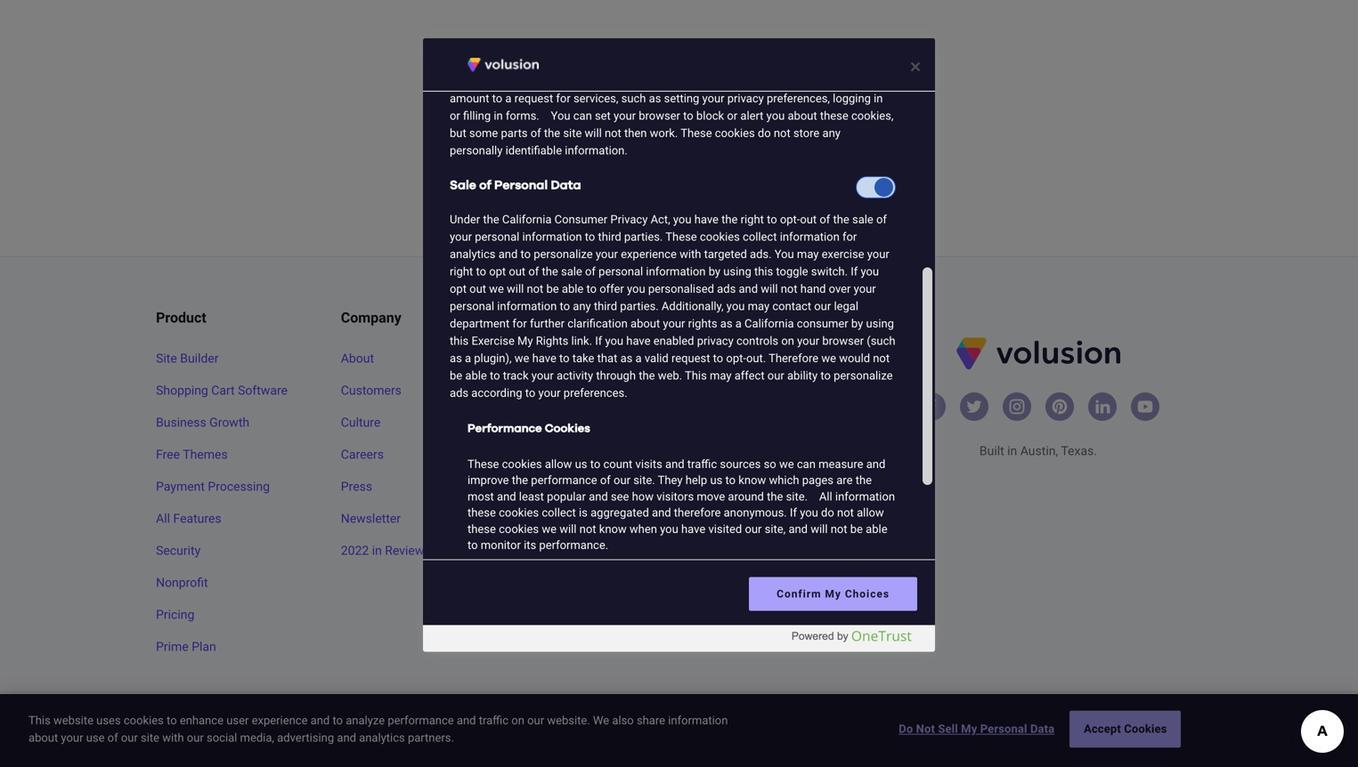Task type: describe. For each thing, give the bounding box(es) containing it.
performance
[[468, 423, 542, 435]]

you right act,
[[673, 213, 691, 226]]

privacy policy link
[[152, 721, 229, 739]]

cancel
[[704, 105, 748, 122]]

your down under
[[450, 230, 472, 244]]

2 horizontal spatial if
[[851, 265, 858, 278]]

identifiable
[[505, 144, 562, 157]]

card
[[614, 105, 642, 122]]

pricing
[[156, 608, 194, 622]]

built
[[979, 444, 1004, 458]]

experts
[[526, 561, 568, 576]]

about
[[341, 351, 374, 366]]

have up targeted
[[694, 213, 719, 226]]

toggle
[[776, 265, 808, 278]]

united
[[1140, 718, 1170, 731]]

a up controls
[[735, 317, 742, 330]]

1 horizontal spatial site.
[[786, 490, 808, 503]]

1 vertical spatial if
[[595, 334, 602, 348]]

take
[[572, 352, 594, 365]]

as inside these cookies are necessary for the website to function and cannot be switched off in our systems. they are usually only set in response to actions made by you which amount to a request for services, such as setting your privacy preferences, logging in or filling in forms.    you can set your browser to block or alert you about these cookies, but some parts of the site will not then work. these cookies do not store any personally identifiable information.
[[649, 92, 661, 105]]

visited
[[708, 523, 742, 536]]

link.
[[571, 334, 592, 348]]

2022
[[341, 543, 369, 558]]

to left 'monitor'
[[468, 539, 478, 552]]

6504 bridge point pkwy ste 125, austin, tx 78730 united states. link
[[901, 718, 1206, 731]]

your down consumer
[[797, 334, 819, 348]]

shopping cart software link
[[156, 382, 298, 400]]

1 vertical spatial may
[[748, 300, 770, 313]]

visits
[[635, 458, 662, 471]]

business for resources
[[526, 415, 576, 430]]

1 horizontal spatial opt
[[489, 265, 506, 278]]

request inside these cookies are necessary for the website to function and cannot be switched off in our systems. they are usually only set in response to actions made by you which amount to a request for services, such as setting your privacy preferences, logging in or filling in forms.    you can set your browser to block or alert you about these cookies, but some parts of the site will not then work. these cookies do not store any personally identifiable information.
[[514, 92, 553, 105]]

ste
[[1016, 718, 1031, 731]]

0 vertical spatial opt-
[[780, 213, 800, 226]]

we up department
[[489, 282, 504, 296]]

analyze
[[346, 714, 385, 728]]

for up no at the left top of page
[[556, 92, 571, 105]]

these up systems.
[[450, 57, 481, 71]]

if inside these cookies allow us to count visits and traffic sources so we can measure and improve the performance of our site. they help us to know which pages are the most and least popular and see how visitors move around the site.    all information these cookies collect is aggregated and therefore anonymous. if you do not allow these cookies we will not know when you have visited our site, and will not be able to monitor its performance.
[[790, 506, 797, 520]]

cart
[[211, 383, 235, 398]]

your up offer
[[596, 248, 618, 261]]

privacy inside under the california consumer privacy act, you have the right to opt-out of the sale of your personal information to third parties. these cookies collect information for analytics and to personalize your experience with targeted ads. you may exercise your right to opt out of the sale of personal information by using this toggle switch.                 if you opt out we will not be able to offer you personalised ads and will not hand over your personal information to any third parties. additionally, you may contact our legal department for further clarification about your rights as a california consumer by using this exercise my rights link. if you have enabled privacy controls on your browser (such as a plugin), we have to take that as a valid request to opt-out. therefore we would not be able to track your activity through the web. this may affect our ability to personalize ads according to your preferences.
[[697, 334, 734, 348]]

service
[[295, 722, 336, 737]]

security
[[156, 543, 201, 558]]

in right filling
[[494, 109, 503, 123]]

newsletter link
[[341, 510, 483, 528]]

these cookies are necessary for the website to function and cannot be switched off in our systems. they are usually only set in response to actions made by you which amount to a request for services, such as setting your privacy preferences, logging in or filling in forms.    you can set your browser to block or alert you about these cookies, but some parts of the site will not then work. these cookies do not store any personally identifiable information.
[[450, 57, 894, 157]]

consumer
[[554, 213, 608, 226]]

0 vertical spatial site.
[[633, 474, 655, 487]]

the up further at the top left
[[542, 265, 558, 278]]

as right that
[[620, 352, 633, 365]]

2 horizontal spatial out
[[800, 213, 817, 226]]

privacy inside under the california consumer privacy act, you have the right to opt-out of the sale of your personal information to third parties. these cookies collect information for analytics and to personalize your experience with targeted ads. you may exercise your right to opt out of the sale of personal information by using this toggle switch.                 if you opt out we will not be able to offer you personalised ads and will not hand over your personal information to any third parties. additionally, you may contact our legal department for further clarification about your rights as a california consumer by using this exercise my rights link. if you have enabled privacy controls on your browser (such as a plugin), we have to take that as a valid request to opt-out. therefore we would not be able to track your activity through the web. this may affect our ability to personalize ads according to your preferences.
[[610, 213, 648, 226]]

experience inside this website uses cookies to enhance user experience and to analyze performance and traffic on our website. we also share information about your use of our site with our social media, advertising and analytics partners.
[[252, 714, 308, 728]]

your up block
[[702, 92, 724, 105]]

the down valid
[[639, 369, 655, 382]]

and inside these cookies are necessary for the website to function and cannot be switched off in our systems. they are usually only set in response to actions made by you which amount to a request for services, such as setting your privacy preferences, logging in or filling in forms.    you can set your browser to block or alert you about these cookies, but some parts of the site will not then work. these cookies do not store any personally identifiable information.
[[739, 57, 758, 71]]

1 horizontal spatial are
[[546, 75, 562, 88]]

information down consumer
[[522, 230, 582, 244]]

0 vertical spatial california
[[502, 213, 552, 226]]

cookies down least
[[499, 506, 539, 520]]

we up marketing
[[542, 523, 557, 536]]

cookies inside under the california consumer privacy act, you have the right to opt-out of the sale of your personal information to third parties. these cookies collect information for analytics and to personalize your experience with targeted ads. you may exercise your right to opt out of the sale of personal information by using this toggle switch.                 if you opt out we will not be able to offer you personalised ads and will not hand over your personal information to any third parties. additionally, you may contact our legal department for further clarification about your rights as a california consumer by using this exercise my rights link. if you have enabled privacy controls on your browser (such as a plugin), we have to take that as a valid request to opt-out. therefore we would not be able to track your activity through the web. this may affect our ability to personalize ads according to your preferences.
[[700, 230, 740, 244]]

as left plugin),
[[450, 352, 462, 365]]

free
[[700, 154, 732, 169]]

share
[[637, 714, 665, 728]]

anonymous.
[[724, 506, 787, 520]]

is inside these cookies allow us to count visits and traffic sources so we can measure and improve the performance of our site. they help us to know which pages are the most and least popular and see how visitors move around the site.    all information these cookies collect is aggregated and therefore anonymous. if you do not allow these cookies we will not know when you have visited our site, and will not be able to monitor its performance.
[[579, 506, 588, 520]]

growth
[[209, 415, 249, 430]]

will up the contact
[[761, 282, 778, 296]]

1 vertical spatial third
[[594, 300, 617, 313]]

do inside these cookies are necessary for the website to function and cannot be switched off in our systems. they are usually only set in response to actions made by you which amount to a request for services, such as setting your privacy preferences, logging in or filling in forms.    you can set your browser to block or alert you about these cookies, but some parts of the site will not then work. these cookies do not store any personally identifiable information.
[[758, 127, 771, 140]]

0 vertical spatial third
[[598, 230, 621, 244]]

1 horizontal spatial california
[[745, 317, 794, 330]]

volusion logo image up systems.
[[468, 58, 539, 72]]

confirm my choices
[[777, 588, 890, 601]]

0 vertical spatial resources
[[526, 309, 594, 326]]

our right use
[[121, 732, 138, 745]]

will inside these cookies are necessary for the website to function and cannot be switched off in our systems. they are usually only set in response to actions made by you which amount to a request for services, such as setting your privacy preferences, logging in or filling in forms.    you can set your browser to block or alert you about these cookies, but some parts of the site will not then work. these cookies do not store any personally identifiable information.
[[585, 127, 602, 140]]

1 vertical spatial using
[[866, 317, 894, 330]]

about inside these cookies are necessary for the website to function and cannot be switched off in our systems. they are usually only set in response to actions made by you which amount to a request for services, such as setting your privacy preferences, logging in or filling in forms.    you can set your browser to block or alert you about these cookies, but some parts of the site will not then work. these cookies do not store any personally identifiable information.
[[788, 109, 817, 123]]

no credit card required. cancel anytime.
[[553, 105, 806, 122]]

in inside 2022 in review link
[[372, 543, 382, 558]]

you down 'pages'
[[800, 506, 818, 520]]

partner marketplace link
[[526, 510, 668, 528]]

be down about link
[[450, 369, 462, 382]]

your down 'activity'
[[538, 386, 561, 400]]

press link
[[341, 478, 483, 496]]

personally
[[450, 144, 503, 157]]

as right rights at top
[[720, 317, 733, 330]]

pages
[[802, 474, 834, 487]]

6504
[[901, 718, 925, 731]]

to left take
[[559, 352, 570, 365]]

2 horizontal spatial by
[[851, 317, 863, 330]]

information.
[[565, 144, 628, 157]]

1 vertical spatial parties.
[[620, 300, 659, 313]]

2 or from the left
[[727, 109, 738, 123]]

for left further at the top left
[[512, 317, 527, 330]]

browser inside these cookies are necessary for the website to function and cannot be switched off in our systems. they are usually only set in response to actions made by you which amount to a request for services, such as setting your privacy preferences, logging in or filling in forms.    you can set your browser to block or alert you about these cookies, but some parts of the site will not then work. these cookies do not store any personally identifiable information.
[[639, 109, 680, 123]]

do not sell my personal data
[[899, 723, 1055, 736]]

switch inside do not sell my personal information alert dialog
[[856, 176, 896, 199]]

to up premium
[[713, 352, 723, 365]]

information up you at the top right of the page
[[780, 230, 840, 244]]

to up "ads."
[[767, 213, 777, 226]]

volusion for volusion status page
[[526, 479, 574, 494]]

to up status
[[590, 458, 600, 471]]

terms of service
[[243, 722, 336, 737]]

performance inside this website uses cookies to enhance user experience and to analyze performance and traffic on our website. we also share information about your use of our site with our social media, advertising and analytics partners.
[[388, 714, 454, 728]]

on inside this website uses cookies to enhance user experience and to analyze performance and traffic on our website. we also share information about your use of our site with our social media, advertising and analytics partners.
[[511, 714, 524, 728]]

0 horizontal spatial opt
[[450, 282, 467, 296]]

do
[[899, 723, 913, 736]]

be up further at the top left
[[546, 282, 559, 296]]

0 horizontal spatial are
[[527, 57, 543, 71]]

about inside this website uses cookies to enhance user experience and to analyze performance and traffic on our website. we also share information about your use of our site with our social media, advertising and analytics partners.
[[28, 732, 58, 745]]

ads.
[[750, 248, 772, 261]]

2 horizontal spatial may
[[797, 248, 819, 261]]

site for product
[[156, 351, 177, 366]]

count
[[603, 458, 633, 471]]

payments
[[752, 465, 807, 480]]

cookies up systems.
[[484, 57, 524, 71]]

prime
[[156, 640, 189, 654]]

to down consumer
[[585, 230, 595, 244]]

exercise
[[471, 334, 515, 348]]

we up track
[[515, 352, 529, 365]]

nonprofit
[[156, 576, 208, 590]]

will up performance. in the left bottom of the page
[[559, 523, 577, 536]]

you up that
[[605, 334, 623, 348]]

in left response at top
[[647, 75, 656, 88]]

that
[[597, 352, 617, 365]]

be inside these cookies allow us to count visits and traffic sources so we can measure and improve the performance of our site. they help us to know which pages are the most and least popular and see how visitors move around the site.    all information these cookies collect is aggregated and therefore anonymous. if you do not allow these cookies we will not know when you have visited our site, and will not be able to monitor its performance.
[[850, 523, 863, 536]]

our down 'anonymous.' on the bottom right of page
[[745, 523, 762, 536]]

1 vertical spatial allow
[[857, 506, 884, 520]]

your right the "exercise"
[[867, 248, 889, 261]]

you down switched
[[810, 75, 828, 88]]

not left then
[[605, 127, 621, 140]]

with inside this website uses cookies to enhance user experience and to analyze performance and traffic on our website. we also share information about your use of our site with our social media, advertising and analytics partners.
[[162, 732, 184, 745]]

to left enhance
[[167, 714, 177, 728]]

when
[[630, 523, 657, 536]]

we right the so
[[779, 458, 794, 471]]

only
[[604, 75, 626, 88]]

sale of personal data
[[450, 180, 581, 192]]

n.a.,
[[1120, 733, 1142, 745]]

the down "measure" in the right of the page
[[856, 474, 872, 487]]

partner marketplace
[[526, 511, 639, 526]]

concord,
[[1145, 733, 1187, 745]]

these inside these cookies are necessary for the website to function and cannot be switched off in our systems. they are usually only set in response to actions made by you which amount to a request for services, such as setting your privacy preferences, logging in or filling in forms.    you can set your browser to block or alert you about these cookies, but some parts of the site will not then work. these cookies do not store any personally identifiable information.
[[820, 109, 848, 123]]

all
[[156, 511, 170, 526]]

a inside these cookies are necessary for the website to function and cannot be switched off in our systems. they are usually only set in response to actions made by you which amount to a request for services, such as setting your privacy preferences, logging in or filling in forms.    you can set your browser to block or alert you about these cookies, but some parts of the site will not then work. these cookies do not store any personally identifiable information.
[[505, 92, 512, 105]]

not up the contact
[[781, 282, 797, 296]]

for up the "exercise"
[[842, 230, 857, 244]]

our up the see on the bottom left
[[614, 474, 631, 487]]

be inside these cookies are necessary for the website to function and cannot be switched off in our systems. they are usually only set in response to actions made by you which amount to a request for services, such as setting your privacy preferences, logging in or filling in forms.    you can set your browser to block or alert you about these cookies, but some parts of the site will not then work. these cookies do not store any personally identifiable information.
[[799, 57, 812, 71]]

then
[[624, 127, 647, 140]]

tx
[[1091, 718, 1105, 731]]

plan
[[192, 640, 216, 654]]

will down "integration"
[[811, 523, 828, 536]]

0 horizontal spatial able
[[465, 369, 487, 382]]

partner
[[526, 511, 567, 526]]

0 vertical spatial know
[[739, 474, 766, 487]]

to up department
[[476, 265, 486, 278]]

1 vertical spatial free
[[156, 447, 180, 462]]

0 vertical spatial us
[[575, 458, 587, 471]]

0 horizontal spatial by
[[709, 265, 720, 278]]

of inside this website uses cookies to enhance user experience and to analyze performance and traffic on our website. we also share information about your use of our site with our social media, advertising and analytics partners.
[[107, 732, 118, 745]]

cookies up least
[[502, 458, 542, 471]]

not down (such
[[873, 352, 890, 365]]

services,
[[573, 92, 618, 105]]

on inside under the california consumer privacy act, you have the right to opt-out of the sale of your personal information to third parties. these cookies collect information for analytics and to personalize your experience with targeted ads. you may exercise your right to opt out of the sale of personal information by using this toggle switch.                 if you opt out we will not be able to offer you personalised ads and will not hand over your personal information to any third parties. additionally, you may contact our legal department for further clarification about your rights as a california consumer by using this exercise my rights link. if you have enabled privacy controls on your browser (such as a plugin), we have to take that as a valid request to opt-out. therefore we would not be able to track your activity through the web. this may affect our ability to personalize ads according to your preferences.
[[781, 334, 794, 348]]

1 horizontal spatial ads
[[717, 282, 736, 296]]

1 vertical spatial set
[[595, 109, 611, 123]]

.
[[890, 718, 893, 731]]

0 vertical spatial using
[[723, 265, 751, 278]]

data inside button
[[1030, 723, 1055, 736]]

personal inside button
[[980, 723, 1027, 736]]

privacy alert dialog
[[0, 695, 1358, 768]]

iso
[[1001, 733, 1018, 745]]

the up only
[[619, 57, 635, 71]]

business tools link
[[526, 414, 668, 432]]

0 vertical spatial right
[[741, 213, 764, 226]]

not down anytime.
[[774, 127, 791, 140]]

not up further at the top left
[[527, 282, 543, 296]]

a left valid
[[635, 352, 642, 365]]

volusion status page
[[526, 479, 644, 494]]

you right offer
[[627, 282, 645, 296]]

you right alert
[[766, 109, 785, 123]]

do inside these cookies allow us to count visits and traffic sources so we can measure and improve the performance of our site. they help us to know which pages are the most and least popular and see how visitors move around the site.    all information these cookies collect is aggregated and therefore anonymous. if you do not allow these cookies we will not know when you have visited our site, and will not be able to monitor its performance.
[[821, 506, 834, 520]]

0 horizontal spatial right
[[450, 265, 473, 278]]

not down 'pages'
[[831, 523, 847, 536]]

2 vertical spatial these
[[468, 523, 496, 536]]

cookies down "cancel"
[[715, 127, 755, 140]]

cookies inside this website uses cookies to enhance user experience and to analyze performance and traffic on our website. we also share information about your use of our site with our social media, advertising and analytics partners.
[[124, 714, 164, 728]]

marketing & design experts link
[[526, 542, 668, 578]]

0 horizontal spatial opt-
[[726, 352, 746, 365]]

have inside these cookies allow us to count visits and traffic sources so we can measure and improve the performance of our site. they help us to know which pages are the most and least popular and see how visitors move around the site.    all information these cookies collect is aggregated and therefore anonymous. if you do not allow these cookies we will not know when you have visited our site, and will not be able to monitor its performance.
[[681, 523, 706, 536]]

policy
[[195, 722, 229, 737]]

us
[[572, 625, 587, 640]]

to left analyze
[[333, 714, 343, 728]]

would
[[839, 352, 870, 365]]

to down sources
[[725, 474, 736, 487]]

premium
[[711, 383, 761, 398]]

0 horizontal spatial personalize
[[534, 248, 593, 261]]

to down track
[[525, 386, 535, 400]]

analytics inside under the california consumer privacy act, you have the right to opt-out of the sale of your personal information to third parties. these cookies collect information for analytics and to personalize your experience with targeted ads. you may exercise your right to opt out of the sale of personal information by using this toggle switch.                 if you opt out we will not be able to offer you personalised ads and will not hand over your personal information to any third parties. additionally, you may contact our legal department for further clarification about your rights as a california consumer by using this exercise my rights link. if you have enabled privacy controls on your browser (such as a plugin), we have to take that as a valid request to opt-out. therefore we would not be able to track your activity through the web. this may affect our ability to personalize ads according to your preferences.
[[450, 248, 496, 261]]

payment processing link
[[156, 478, 298, 496]]

site inside these cookies are necessary for the website to function and cannot be switched off in our systems. they are usually only set in response to actions made by you which amount to a request for services, such as setting your privacy preferences, logging in or filling in forms.    you can set your browser to block or alert you about these cookies, but some parts of the site will not then work. these cookies do not store any personally identifiable information.
[[563, 127, 582, 140]]

your right over
[[854, 282, 876, 296]]

&
[[585, 543, 592, 558]]

can inside these cookies are necessary for the website to function and cannot be switched off in our systems. they are usually only set in response to actions made by you which amount to a request for services, such as setting your privacy preferences, logging in or filling in forms.    you can set your browser to block or alert you about these cookies, but some parts of the site will not then work. these cookies do not store any personally identifiable information.
[[573, 109, 592, 123]]

to up according
[[490, 369, 500, 382]]

you down the "exercise"
[[861, 265, 879, 278]]

site inside this website uses cookies to enhance user experience and to analyze performance and traffic on our website. we also share information about your use of our site with our social media, advertising and analytics partners.
[[141, 732, 159, 745]]

1 vertical spatial privacy
[[152, 722, 192, 737]]

the down no at the left top of page
[[544, 127, 560, 140]]

work.
[[650, 127, 678, 140]]

volusion help center
[[526, 447, 642, 462]]

|
[[895, 718, 898, 731]]

of inside these cookies allow us to count visits and traffic sources so we can measure and improve the performance of our site. they help us to know which pages are the most and least popular and see how visitors move around the site.    all information these cookies collect is aggregated and therefore anonymous. if you do not allow these cookies we will not know when you have visited our site, and will not be able to monitor its performance.
[[600, 474, 611, 487]]

0 vertical spatial austin,
[[1020, 444, 1058, 458]]

to down function
[[710, 75, 720, 88]]

the up the "exercise"
[[833, 213, 849, 226]]

cookies for performance cookies
[[545, 423, 590, 435]]

by inside these cookies are necessary for the website to function and cannot be switched off in our systems. they are usually only set in response to actions made by you which amount to a request for services, such as setting your privacy preferences, logging in or filling in forms.    you can set your browser to block or alert you about these cookies, but some parts of the site will not then work. these cookies do not store any personally identifiable information.
[[795, 75, 807, 88]]

1 vertical spatial these
[[468, 506, 496, 520]]

premium checkout
[[711, 383, 817, 398]]

press
[[341, 479, 372, 494]]

enhance
[[180, 714, 224, 728]]

wells
[[1033, 733, 1059, 745]]

0 vertical spatial parties.
[[624, 230, 663, 244]]

(such
[[867, 334, 895, 348]]

to down systems.
[[492, 92, 502, 105]]

in right off
[[882, 57, 891, 71]]

user
[[226, 714, 249, 728]]

have up valid
[[626, 334, 651, 348]]

legal
[[834, 300, 858, 313]]

you up controls
[[726, 300, 745, 313]]

0 horizontal spatial allow
[[545, 458, 572, 471]]

my inside under the california consumer privacy act, you have the right to opt-out of the sale of your personal information to third parties. these cookies collect information for analytics and to personalize your experience with targeted ads. you may exercise your right to opt out of the sale of personal information by using this toggle switch.                 if you opt out we will not be able to offer you personalised ads and will not hand over your personal information to any third parties. additionally, you may contact our legal department for further clarification about your rights as a california consumer by using this exercise my rights link. if you have enabled privacy controls on your browser (such as a plugin), we have to take that as a valid request to opt-out. therefore we would not be able to track your activity through the web. this may affect our ability to personalize ads according to your preferences.
[[517, 334, 533, 348]]

for up setting on the top of page
[[677, 51, 722, 84]]

volusion help center link
[[526, 446, 668, 464]]

days
[[769, 51, 847, 84]]

our down the site designer link
[[767, 369, 784, 382]]

the right under
[[483, 213, 499, 226]]

1 vertical spatial ads
[[450, 386, 469, 400]]

twitter image
[[965, 398, 983, 416]]

1 horizontal spatial this
[[754, 265, 773, 278]]

0 vertical spatial personal
[[475, 230, 519, 244]]

our left website.
[[527, 714, 544, 728]]

is inside . | 6504 bridge point pkwy ste 125, austin, tx 78730 united states. volusion is registered iso of wells fargo bank, n.a., concord, ca.
[[940, 733, 948, 745]]

culture
[[341, 415, 381, 430]]

the up least
[[512, 474, 528, 487]]

1 horizontal spatial us
[[710, 474, 723, 487]]

start for free link
[[612, 139, 746, 185]]

to left offer
[[586, 282, 597, 296]]

builder
[[180, 351, 219, 366]]

avalara integration link
[[711, 496, 853, 514]]

information up personalised
[[646, 265, 706, 278]]

states.
[[1173, 718, 1206, 731]]

1 vertical spatial personalize
[[834, 369, 893, 382]]

store
[[793, 127, 820, 140]]

any inside these cookies are necessary for the website to function and cannot be switched off in our systems. they are usually only set in response to actions made by you which amount to a request for services, such as setting your privacy preferences, logging in or filling in forms.    you can set your browser to block or alert you about these cookies, but some parts of the site will not then work. these cookies do not store any personally identifiable information.
[[822, 127, 841, 140]]

your down blog
[[531, 369, 554, 382]]

we left 'would'
[[821, 352, 836, 365]]

the up targeted
[[721, 213, 738, 226]]

1 horizontal spatial able
[[562, 282, 584, 296]]

1 vertical spatial out
[[509, 265, 526, 278]]



Task type: vqa. For each thing, say whether or not it's contained in the screenshot.
"Built in Austin, Texas."
yes



Task type: locate. For each thing, give the bounding box(es) containing it.
may up premium
[[710, 369, 732, 382]]

ca.
[[1189, 733, 1206, 745]]

are inside these cookies allow us to count visits and traffic sources so we can measure and improve the performance of our site. they help us to know which pages are the most and least popular and see how visitors move around the site.    all information these cookies collect is aggregated and therefore anonymous. if you do not allow these cookies we will not know when you have visited our site, and will not be able to monitor its performance.
[[836, 474, 853, 487]]

volusion logo image
[[450, 47, 557, 83], [468, 58, 539, 72]]

such
[[621, 92, 646, 105]]

0 horizontal spatial this
[[450, 334, 469, 348]]

about link
[[341, 350, 483, 368]]

these inside under the california consumer privacy act, you have the right to opt-out of the sale of your personal information to third parties. these cookies collect information for analytics and to personalize your experience with targeted ads. you may exercise your right to opt out of the sale of personal information by using this toggle switch.                 if you opt out we will not be able to offer you personalised ads and will not hand over your personal information to any third parties. additionally, you may contact our legal department for further clarification about your rights as a california consumer by using this exercise my rights link. if you have enabled privacy controls on your browser (such as a plugin), we have to take that as a valid request to opt-out. therefore we would not be able to track your activity through the web. this may affect our ability to personalize ads according to your preferences.
[[665, 230, 697, 244]]

will
[[585, 127, 602, 140], [507, 282, 524, 296], [761, 282, 778, 296], [559, 523, 577, 536], [811, 523, 828, 536]]

traffic
[[687, 458, 717, 471], [479, 714, 509, 728]]

website inside this website uses cookies to enhance user experience and to analyze performance and traffic on our website. we also share information about your use of our site with our social media, advertising and analytics partners.
[[53, 714, 93, 728]]

therefore
[[769, 352, 819, 365]]

able inside these cookies allow us to count visits and traffic sources so we can measure and improve the performance of our site. they help us to know which pages are the most and least popular and see how visitors move around the site.    all information these cookies collect is aggregated and therefore anonymous. if you do not allow these cookies we will not know when you have visited our site, and will not be able to monitor its performance.
[[866, 523, 887, 536]]

1 horizontal spatial site
[[563, 127, 582, 140]]

volusion inside volusion help center link
[[526, 447, 574, 462]]

personal up offer
[[599, 265, 643, 278]]

personal inside alert dialog
[[494, 180, 548, 192]]

these down most
[[468, 506, 496, 520]]

0 vertical spatial with
[[680, 248, 701, 261]]

your inside this website uses cookies to enhance user experience and to analyze performance and traffic on our website. we also share information about your use of our site with our social media, advertising and analytics partners.
[[61, 732, 83, 745]]

your up enabled
[[663, 317, 685, 330]]

resources inside "ecommerce resources" link
[[595, 383, 654, 398]]

powered by onetrust image
[[791, 630, 912, 644]]

1 vertical spatial performance
[[388, 714, 454, 728]]

0 horizontal spatial performance
[[388, 714, 454, 728]]

data inside do not sell my personal information alert dialog
[[551, 180, 581, 192]]

cookies for accept cookies
[[1124, 723, 1167, 736]]

checkout
[[764, 383, 817, 398]]

0 horizontal spatial request
[[514, 92, 553, 105]]

0 horizontal spatial know
[[599, 523, 627, 536]]

to right ability
[[821, 369, 831, 382]]

if
[[851, 265, 858, 278], [595, 334, 602, 348], [790, 506, 797, 520]]

through
[[596, 369, 636, 382]]

of inside . | 6504 bridge point pkwy ste 125, austin, tx 78730 united states. volusion is registered iso of wells fargo bank, n.a., concord, ca.
[[1021, 733, 1030, 745]]

youtube image
[[1136, 398, 1154, 416]]

1 horizontal spatial if
[[790, 506, 797, 520]]

1 vertical spatial know
[[599, 523, 627, 536]]

set down 'services,'
[[595, 109, 611, 123]]

information
[[522, 230, 582, 244], [780, 230, 840, 244], [646, 265, 706, 278], [497, 300, 557, 313], [835, 490, 895, 503], [668, 714, 728, 728]]

analytics inside this website uses cookies to enhance user experience and to analyze performance and traffic on our website. we also share information about your use of our site with our social media, advertising and analytics partners.
[[359, 732, 405, 745]]

volusion inside volusion status page link
[[526, 479, 574, 494]]

tools
[[579, 415, 610, 430]]

marketing
[[526, 543, 582, 558]]

0 vertical spatial able
[[562, 282, 584, 296]]

volusion up "partner" on the left bottom of page
[[526, 479, 574, 494]]

these up 'monitor'
[[468, 523, 496, 536]]

request inside under the california consumer privacy act, you have the right to opt-out of the sale of your personal information to third parties. these cookies collect information for analytics and to personalize your experience with targeted ads. you may exercise your right to opt out of the sale of personal information by using this toggle switch.                 if you opt out we will not be able to offer you personalised ads and will not hand over your personal information to any third parties. additionally, you may contact our legal department for further clarification about your rights as a california consumer by using this exercise my rights link. if you have enabled privacy controls on your browser (such as a plugin), we have to take that as a valid request to opt-out. therefore we would not be able to track your activity through the web. this may affect our ability to personalize ads according to your preferences.
[[671, 352, 710, 365]]

0 horizontal spatial which
[[769, 474, 799, 487]]

0 vertical spatial analytics
[[450, 248, 496, 261]]

of inside these cookies are necessary for the website to function and cannot be switched off in our systems. they are usually only set in response to actions made by you which amount to a request for services, such as setting your privacy preferences, logging in or filling in forms.    you can set your browser to block or alert you about these cookies, but some parts of the site will not then work. these cookies do not store any personally identifiable information.
[[531, 127, 541, 140]]

parties. down offer
[[620, 300, 659, 313]]

1 vertical spatial collect
[[542, 506, 576, 520]]

2 vertical spatial by
[[851, 317, 863, 330]]

you right the when
[[660, 523, 678, 536]]

0 vertical spatial do
[[758, 127, 771, 140]]

this inside this website uses cookies to enhance user experience and to analyze performance and traffic on our website. we also share information about your use of our site with our social media, advertising and analytics partners.
[[28, 714, 51, 728]]

further
[[530, 317, 565, 330]]

austin, up fargo
[[1057, 718, 1089, 731]]

be up choices
[[850, 523, 863, 536]]

preferences.
[[564, 386, 627, 400]]

2 vertical spatial my
[[961, 723, 977, 736]]

0 vertical spatial free
[[600, 51, 669, 84]]

are down necessary
[[546, 75, 562, 88]]

2 vertical spatial are
[[836, 474, 853, 487]]

business down shopping
[[156, 415, 206, 430]]

traffic left website.
[[479, 714, 509, 728]]

contact us
[[526, 625, 587, 640]]

1 vertical spatial traffic
[[479, 714, 509, 728]]

in right 2022 at left
[[372, 543, 382, 558]]

traffic inside these cookies allow us to count visits and traffic sources so we can measure and improve the performance of our site. they help us to know which pages are the most and least popular and see how visitors move around the site.    all information these cookies collect is aggregated and therefore anonymous. if you do not allow these cookies we will not know when you have visited our site, and will not be able to monitor its performance.
[[687, 458, 717, 471]]

contact us link
[[526, 624, 668, 642]]

payment processing
[[156, 479, 270, 494]]

1 horizontal spatial know
[[739, 474, 766, 487]]

which inside these cookies allow us to count visits and traffic sources so we can measure and improve the performance of our site. they help us to know which pages are the most and least popular and see how visitors move around the site.    all information these cookies collect is aggregated and therefore anonymous. if you do not allow these cookies we will not know when you have visited our site, and will not be able to monitor its performance.
[[769, 474, 799, 487]]

my right sell at the bottom of the page
[[961, 723, 977, 736]]

volusion for volusion help center
[[526, 447, 574, 462]]

0 vertical spatial website
[[638, 57, 678, 71]]

site for featured
[[711, 351, 732, 366]]

your down such
[[614, 109, 636, 123]]

careers link
[[341, 446, 483, 464]]

facebook image
[[923, 398, 940, 416]]

0 horizontal spatial set
[[595, 109, 611, 123]]

in up cookies,
[[874, 92, 883, 105]]

some
[[469, 127, 498, 140]]

1 or from the left
[[450, 109, 460, 123]]

filling
[[463, 109, 491, 123]]

0 horizontal spatial free
[[156, 447, 180, 462]]

collect inside under the california consumer privacy act, you have the right to opt-out of the sale of your personal information to third parties. these cookies collect information for analytics and to personalize your experience with targeted ads. you may exercise your right to opt out of the sale of personal information by using this toggle switch.                 if you opt out we will not be able to offer you personalised ads and will not hand over your personal information to any third parties. additionally, you may contact our legal department for further clarification about your rights as a california consumer by using this exercise my rights link. if you have enabled privacy controls on your browser (such as a plugin), we have to take that as a valid request to opt-out. therefore we would not be able to track your activity through the web. this may affect our ability to personalize ads according to your preferences.
[[743, 230, 777, 244]]

0 horizontal spatial browser
[[639, 109, 680, 123]]

do down 'pages'
[[821, 506, 834, 520]]

may left the contact
[[748, 300, 770, 313]]

they inside these cookies are necessary for the website to function and cannot be switched off in our systems. they are usually only set in response to actions made by you which amount to a request for services, such as setting your privacy preferences, logging in or filling in forms.    you can set your browser to block or alert you about these cookies, but some parts of the site will not then work. these cookies do not store any personally identifiable information.
[[519, 75, 543, 88]]

1 vertical spatial sale
[[561, 265, 582, 278]]

as right such
[[649, 92, 661, 105]]

information up further at the top left
[[497, 300, 557, 313]]

1 vertical spatial austin,
[[1057, 718, 1089, 731]]

1 vertical spatial experience
[[252, 714, 308, 728]]

1 vertical spatial request
[[671, 352, 710, 365]]

resources down through
[[595, 383, 654, 398]]

1 vertical spatial opt
[[450, 282, 467, 296]]

1 horizontal spatial allow
[[857, 506, 884, 520]]

browser inside under the california consumer privacy act, you have the right to opt-out of the sale of your personal information to third parties. these cookies collect information for analytics and to personalize your experience with targeted ads. you may exercise your right to opt out of the sale of personal information by using this toggle switch.                 if you opt out we will not be able to offer you personalised ads and will not hand over your personal information to any third parties. additionally, you may contact our legal department for further clarification about your rights as a california consumer by using this exercise my rights link. if you have enabled privacy controls on your browser (such as a plugin), we have to take that as a valid request to opt-out. therefore we would not be able to track your activity through the web. this may affect our ability to personalize ads according to your preferences.
[[822, 334, 864, 348]]

privacy policy
[[152, 722, 229, 737]]

accept cookies
[[1084, 723, 1167, 736]]

2022 in review link
[[341, 542, 483, 560]]

austin, inside . | 6504 bridge point pkwy ste 125, austin, tx 78730 united states. volusion is registered iso of wells fargo bank, n.a., concord, ca.
[[1057, 718, 1089, 731]]

0 vertical spatial which
[[831, 75, 862, 88]]

confirm my choices button
[[749, 578, 917, 612]]

ads up featured
[[717, 282, 736, 296]]

1 vertical spatial site
[[141, 732, 159, 745]]

us up move
[[710, 474, 723, 487]]

0 horizontal spatial can
[[573, 109, 592, 123]]

about up store at right
[[788, 109, 817, 123]]

may up toggle
[[797, 248, 819, 261]]

about up enabled
[[631, 317, 660, 330]]

2 business from the left
[[526, 415, 576, 430]]

0 horizontal spatial business
[[156, 415, 206, 430]]

are
[[527, 57, 543, 71], [546, 75, 562, 88], [836, 474, 853, 487]]

website
[[638, 57, 678, 71], [53, 714, 93, 728]]

website.
[[547, 714, 590, 728]]

collect inside these cookies allow us to count visits and traffic sources so we can measure and improve the performance of our site. they help us to know which pages are the most and least popular and see how visitors move around the site.    all information these cookies collect is aggregated and therefore anonymous. if you do not allow these cookies we will not know when you have visited our site, and will not be able to monitor its performance.
[[542, 506, 576, 520]]

cookies inside do not sell my personal information alert dialog
[[545, 423, 590, 435]]

1 horizontal spatial which
[[831, 75, 862, 88]]

1 business from the left
[[156, 415, 206, 430]]

our up consumer
[[814, 300, 831, 313]]

request up forms.
[[514, 92, 553, 105]]

1 horizontal spatial business
[[526, 415, 576, 430]]

2 horizontal spatial able
[[866, 523, 887, 536]]

offer
[[600, 282, 624, 296]]

improve
[[468, 474, 509, 487]]

0 horizontal spatial sale
[[561, 265, 582, 278]]

1 horizontal spatial using
[[866, 317, 894, 330]]

least
[[519, 490, 544, 503]]

our inside these cookies are necessary for the website to function and cannot be switched off in our systems. they are usually only set in response to actions made by you which amount to a request for services, such as setting your privacy preferences, logging in or filling in forms.    you can set your browser to block or alert you about these cookies, but some parts of the site will not then work. these cookies do not store any personally identifiable information.
[[450, 75, 467, 88]]

volusion inside . | 6504 bridge point pkwy ste 125, austin, tx 78730 united states. volusion is registered iso of wells fargo bank, n.a., concord, ca.
[[896, 733, 938, 745]]

popular
[[547, 490, 586, 503]]

website inside these cookies are necessary for the website to function and cannot be switched off in our systems. they are usually only set in response to actions made by you which amount to a request for services, such as setting your privacy preferences, logging in or filling in forms.    you can set your browser to block or alert you about these cookies, but some parts of the site will not then work. these cookies do not store any personally identifiable information.
[[638, 57, 678, 71]]

information right the share
[[668, 714, 728, 728]]

0 vertical spatial cookies
[[545, 423, 590, 435]]

therefore
[[674, 506, 721, 520]]

0 vertical spatial this
[[685, 369, 707, 382]]

is down popular
[[579, 506, 588, 520]]

advertising
[[277, 732, 334, 745]]

volusion down 6504
[[896, 733, 938, 745]]

or left alert
[[727, 109, 738, 123]]

have down therefore
[[681, 523, 706, 536]]

see
[[611, 490, 629, 503]]

1 horizontal spatial on
[[781, 334, 794, 348]]

start for free
[[626, 154, 732, 169]]

traffic inside this website uses cookies to enhance user experience and to analyze performance and traffic on our website. we also share information about your use of our site with our social media, advertising and analytics partners.
[[479, 714, 509, 728]]

not up performance. in the left bottom of the page
[[579, 523, 596, 536]]

parties. down act,
[[624, 230, 663, 244]]

our down enhance
[[187, 732, 204, 745]]

can inside these cookies allow us to count visits and traffic sources so we can measure and improve the performance of our site. they help us to know which pages are the most and least popular and see how visitors move around the site.    all information these cookies collect is aggregated and therefore anonymous. if you do not allow these cookies we will not know when you have visited our site, and will not be able to monitor its performance.
[[797, 458, 816, 471]]

will up department
[[507, 282, 524, 296]]

my left choices
[[825, 588, 841, 601]]

function
[[694, 57, 736, 71]]

2 site from the left
[[711, 351, 732, 366]]

privacy inside these cookies are necessary for the website to function and cannot be switched off in our systems. they are usually only set in response to actions made by you which amount to a request for services, such as setting your privacy preferences, logging in or filling in forms.    you can set your browser to block or alert you about these cookies, but some parts of the site will not then work. these cookies do not store any personally identifiable information.
[[727, 92, 764, 105]]

performance up partners.
[[388, 714, 454, 728]]

able left offer
[[562, 282, 584, 296]]

1 horizontal spatial free
[[600, 51, 669, 84]]

1 horizontal spatial privacy
[[610, 213, 648, 226]]

these down block
[[681, 127, 712, 140]]

on left website.
[[511, 714, 524, 728]]

sale up the "exercise"
[[852, 213, 873, 226]]

this
[[754, 265, 773, 278], [450, 334, 469, 348]]

any up clarification
[[573, 300, 591, 313]]

1 horizontal spatial request
[[671, 352, 710, 365]]

0 horizontal spatial website
[[53, 714, 93, 728]]

linkedin image
[[1093, 398, 1111, 416]]

2 vertical spatial personal
[[450, 300, 494, 313]]

these down act,
[[665, 230, 697, 244]]

1 vertical spatial personal
[[980, 723, 1027, 736]]

to down sale of personal data
[[520, 248, 531, 261]]

status
[[577, 479, 613, 494]]

volusion logo image up 'amount'
[[450, 47, 557, 83]]

a up forms.
[[505, 92, 512, 105]]

to up further at the top left
[[560, 300, 570, 313]]

personalize down consumer
[[534, 248, 593, 261]]

0 vertical spatial ads
[[717, 282, 736, 296]]

0 vertical spatial request
[[514, 92, 553, 105]]

plugin),
[[474, 352, 512, 365]]

business tools
[[526, 415, 610, 430]]

are down "measure" in the right of the page
[[836, 474, 853, 487]]

for up only
[[601, 57, 616, 71]]

0 vertical spatial personal
[[494, 180, 548, 192]]

shopping
[[156, 383, 208, 398]]

1 site from the left
[[156, 351, 177, 366]]

this inside under the california consumer privacy act, you have the right to opt-out of the sale of your personal information to third parties. these cookies collect information for analytics and to personalize your experience with targeted ads. you may exercise your right to opt out of the sale of personal information by using this toggle switch.                 if you opt out we will not be able to offer you personalised ads and will not hand over your personal information to any third parties. additionally, you may contact our legal department for further clarification about your rights as a california consumer by using this exercise my rights link. if you have enabled privacy controls on your browser (such as a plugin), we have to take that as a valid request to opt-out. therefore we would not be able to track your activity through the web. this may affect our ability to personalize ads according to your preferences.
[[685, 369, 707, 382]]

0 vertical spatial data
[[551, 180, 581, 192]]

0 vertical spatial collect
[[743, 230, 777, 244]]

move
[[697, 490, 725, 503]]

0 horizontal spatial they
[[519, 75, 543, 88]]

volusion status page link
[[526, 478, 668, 496]]

0 vertical spatial volusion
[[526, 447, 574, 462]]

can
[[573, 109, 592, 123], [797, 458, 816, 471]]

our
[[450, 75, 467, 88], [814, 300, 831, 313], [767, 369, 784, 382], [614, 474, 631, 487], [745, 523, 762, 536], [527, 714, 544, 728], [121, 732, 138, 745], [187, 732, 204, 745]]

1 horizontal spatial with
[[680, 248, 701, 261]]

which inside these cookies are necessary for the website to function and cannot be switched off in our systems. they are usually only set in response to actions made by you which amount to a request for services, such as setting your privacy preferences, logging in or filling in forms.    you can set your browser to block or alert you about these cookies, but some parts of the site will not then work. these cookies do not store any personally identifiable information.
[[831, 75, 862, 88]]

cookies up targeted
[[700, 230, 740, 244]]

0 vertical spatial sale
[[852, 213, 873, 226]]

hand
[[800, 282, 826, 296]]

my inside privacy alert dialog
[[961, 723, 977, 736]]

personalize
[[534, 248, 593, 261], [834, 369, 893, 382]]

1 vertical spatial browser
[[822, 334, 864, 348]]

performance inside these cookies allow us to count visits and traffic sources so we can measure and improve the performance of our site. they help us to know which pages are the most and least popular and see how visitors move around the site.    all information these cookies collect is aggregated and therefore anonymous. if you do not allow these cookies we will not know when you have visited our site, and will not be able to monitor its performance.
[[531, 474, 597, 487]]

actions
[[723, 75, 761, 88]]

cookies inside accept cookies button
[[1124, 723, 1167, 736]]

experience inside under the california consumer privacy act, you have the right to opt-out of the sale of your personal information to third parties. these cookies collect information for analytics and to personalize your experience with targeted ads. you may exercise your right to opt out of the sale of personal information by using this toggle switch.                 if you opt out we will not be able to offer you personalised ads and will not hand over your personal information to any third parties. additionally, you may contact our legal department for further clarification about your rights as a california consumer by using this exercise my rights link. if you have enabled privacy controls on your browser (such as a plugin), we have to take that as a valid request to opt-out. therefore we would not be able to track your activity through the web. this may affect our ability to personalize ads according to your preferences.
[[621, 248, 677, 261]]

over
[[829, 282, 851, 296]]

customers
[[341, 383, 402, 398]]

and
[[739, 57, 758, 71], [498, 248, 518, 261], [739, 282, 758, 296], [665, 458, 684, 471], [866, 458, 885, 471], [497, 490, 516, 503], [589, 490, 608, 503], [652, 506, 671, 520], [789, 523, 808, 536], [311, 714, 330, 728], [457, 714, 476, 728], [337, 732, 356, 745]]

0 horizontal spatial privacy
[[152, 722, 192, 737]]

business growth
[[156, 415, 249, 430]]

site left builder
[[156, 351, 177, 366]]

1 vertical spatial are
[[546, 75, 562, 88]]

my
[[517, 334, 533, 348], [825, 588, 841, 601], [961, 723, 977, 736]]

a left plugin),
[[465, 352, 471, 365]]

0 horizontal spatial may
[[710, 369, 732, 382]]

paypal payments
[[711, 465, 807, 480]]

0 horizontal spatial do
[[758, 127, 771, 140]]

browser
[[639, 109, 680, 123], [822, 334, 864, 348]]

forms.
[[506, 109, 539, 123]]

0 vertical spatial are
[[527, 57, 543, 71]]

do not sell my personal information alert dialog
[[423, 0, 935, 700]]

these inside these cookies allow us to count visits and traffic sources so we can measure and improve the performance of our site. they help us to know which pages are the most and least popular and see how visitors move around the site.    all information these cookies collect is aggregated and therefore anonymous. if you do not allow these cookies we will not know when you have visited our site, and will not be able to monitor its performance.
[[468, 458, 499, 471]]

using down targeted
[[723, 265, 751, 278]]

know
[[739, 474, 766, 487], [599, 523, 627, 536]]

1 vertical spatial data
[[1030, 723, 1055, 736]]

data
[[551, 180, 581, 192], [1030, 723, 1055, 736]]

personal down under
[[475, 230, 519, 244]]

with down enhance
[[162, 732, 184, 745]]

0 horizontal spatial us
[[575, 458, 587, 471]]

off
[[864, 57, 879, 71]]

0 horizontal spatial my
[[517, 334, 533, 348]]

0 horizontal spatial site
[[156, 351, 177, 366]]

not
[[605, 127, 621, 140], [774, 127, 791, 140], [527, 282, 543, 296], [781, 282, 797, 296], [873, 352, 890, 365], [837, 506, 854, 520], [579, 523, 596, 536], [831, 523, 847, 536]]

cookies up its
[[499, 523, 539, 536]]

information inside these cookies allow us to count visits and traffic sources so we can measure and improve the performance of our site. they help us to know which pages are the most and least popular and see how visitors move around the site.    all information these cookies collect is aggregated and therefore anonymous. if you do not allow these cookies we will not know when you have visited our site, and will not be able to monitor its performance.
[[835, 490, 895, 503]]

third down offer
[[594, 300, 617, 313]]

newsletter
[[341, 511, 401, 526]]

processing
[[208, 479, 270, 494]]

2 vertical spatial if
[[790, 506, 797, 520]]

business for product
[[156, 415, 206, 430]]

any inside under the california consumer privacy act, you have the right to opt-out of the sale of your personal information to third parties. these cookies collect information for analytics and to personalize your experience with targeted ads. you may exercise your right to opt out of the sale of personal information by using this toggle switch.                 if you opt out we will not be able to offer you personalised ads and will not hand over your personal information to any third parties. additionally, you may contact our legal department for further clarification about your rights as a california consumer by using this exercise my rights link. if you have enabled privacy controls on your browser (such as a plugin), we have to take that as a valid request to opt-out. therefore we would not be able to track your activity through the web. this may affect our ability to personalize ads according to your preferences.
[[573, 300, 591, 313]]

0 vertical spatial my
[[517, 334, 533, 348]]

consumer
[[797, 317, 848, 330]]

information inside this website uses cookies to enhance user experience and to analyze performance and traffic on our website. we also share information about your use of our site with our social media, advertising and analytics partners.
[[668, 714, 728, 728]]

1 horizontal spatial resources
[[595, 383, 654, 398]]

1 horizontal spatial any
[[822, 127, 841, 140]]

customers link
[[341, 382, 483, 400]]

around
[[728, 490, 764, 503]]

free themes link
[[156, 446, 298, 464]]

pinterest image
[[1051, 398, 1069, 416]]

this down department
[[450, 334, 469, 348]]

have down rights
[[532, 352, 556, 365]]

browser up work.
[[639, 109, 680, 123]]

for
[[671, 154, 697, 169]]

0 vertical spatial about
[[788, 109, 817, 123]]

about inside under the california consumer privacy act, you have the right to opt-out of the sale of your personal information to third parties. these cookies collect information for analytics and to personalize your experience with targeted ads. you may exercise your right to opt out of the sale of personal information by using this toggle switch.                 if you opt out we will not be able to offer you personalised ads and will not hand over your personal information to any third parties. additionally, you may contact our legal department for further clarification about your rights as a california consumer by using this exercise my rights link. if you have enabled privacy controls on your browser (such as a plugin), we have to take that as a valid request to opt-out. therefore we would not be able to track your activity through the web. this may affect our ability to personalize ads according to your preferences.
[[631, 317, 660, 330]]

1 vertical spatial this
[[450, 334, 469, 348]]

this down "ads."
[[754, 265, 773, 278]]

0 horizontal spatial or
[[450, 109, 460, 123]]

will up information.
[[585, 127, 602, 140]]

set up such
[[628, 75, 644, 88]]

they inside these cookies allow us to count visits and traffic sources so we can measure and improve the performance of our site. they help us to know which pages are the most and least popular and see how visitors move around the site.    all information these cookies collect is aggregated and therefore anonymous. if you do not allow these cookies we will not know when you have visited our site, and will not be able to monitor its performance.
[[658, 474, 683, 487]]

the
[[619, 57, 635, 71], [544, 127, 560, 140], [483, 213, 499, 226], [721, 213, 738, 226], [833, 213, 849, 226], [542, 265, 558, 278], [639, 369, 655, 382], [512, 474, 528, 487], [856, 474, 872, 487], [767, 490, 783, 503]]

instagram image
[[1008, 398, 1026, 416]]

credit
[[574, 105, 610, 122]]

1 horizontal spatial my
[[825, 588, 841, 601]]

all features link
[[156, 510, 298, 528]]

free up such
[[600, 51, 669, 84]]

2 vertical spatial may
[[710, 369, 732, 382]]

any right store at right
[[822, 127, 841, 140]]

with inside under the california consumer privacy act, you have the right to opt-out of the sale of your personal information to third parties. these cookies collect information for analytics and to personalize your experience with targeted ads. you may exercise your right to opt out of the sale of personal information by using this toggle switch.                 if you opt out we will not be able to offer you personalised ads and will not hand over your personal information to any third parties. additionally, you may contact our legal department for further clarification about your rights as a california consumer by using this exercise my rights link. if you have enabled privacy controls on your browser (such as a plugin), we have to take that as a valid request to opt-out. therefore we would not be able to track your activity through the web. this may affect our ability to personalize ads according to your preferences.
[[680, 248, 701, 261]]

0 vertical spatial privacy
[[727, 92, 764, 105]]

fargo
[[1061, 733, 1088, 745]]

by
[[795, 75, 807, 88], [709, 265, 720, 278], [851, 317, 863, 330]]

blog
[[526, 351, 551, 366]]

site,
[[765, 523, 786, 536]]

1 vertical spatial opt-
[[726, 352, 746, 365]]

monitor
[[481, 539, 521, 552]]

1 vertical spatial personal
[[599, 265, 643, 278]]

clarification
[[567, 317, 628, 330]]

on
[[781, 334, 794, 348], [511, 714, 524, 728]]

not down "measure" in the right of the page
[[837, 506, 854, 520]]

this website uses cookies to enhance user experience and to analyze performance and traffic on our website. we also share information about your use of our site with our social media, advertising and analytics partners.
[[28, 714, 728, 745]]

site down no at the left top of page
[[563, 127, 582, 140]]

enabled
[[653, 334, 694, 348]]

0 horizontal spatial out
[[469, 282, 486, 296]]

california down sale of personal data
[[502, 213, 552, 226]]

parties.
[[624, 230, 663, 244], [620, 300, 659, 313]]

controls
[[736, 334, 778, 348]]

0 vertical spatial privacy
[[610, 213, 648, 226]]

0 vertical spatial set
[[628, 75, 644, 88]]

block
[[696, 109, 724, 123]]

switch
[[856, 176, 896, 199]]

1 horizontal spatial about
[[631, 317, 660, 330]]

sell
[[938, 723, 958, 736]]

sale down consumer
[[561, 265, 582, 278]]

1 horizontal spatial do
[[821, 506, 834, 520]]

visitors
[[656, 490, 694, 503]]



